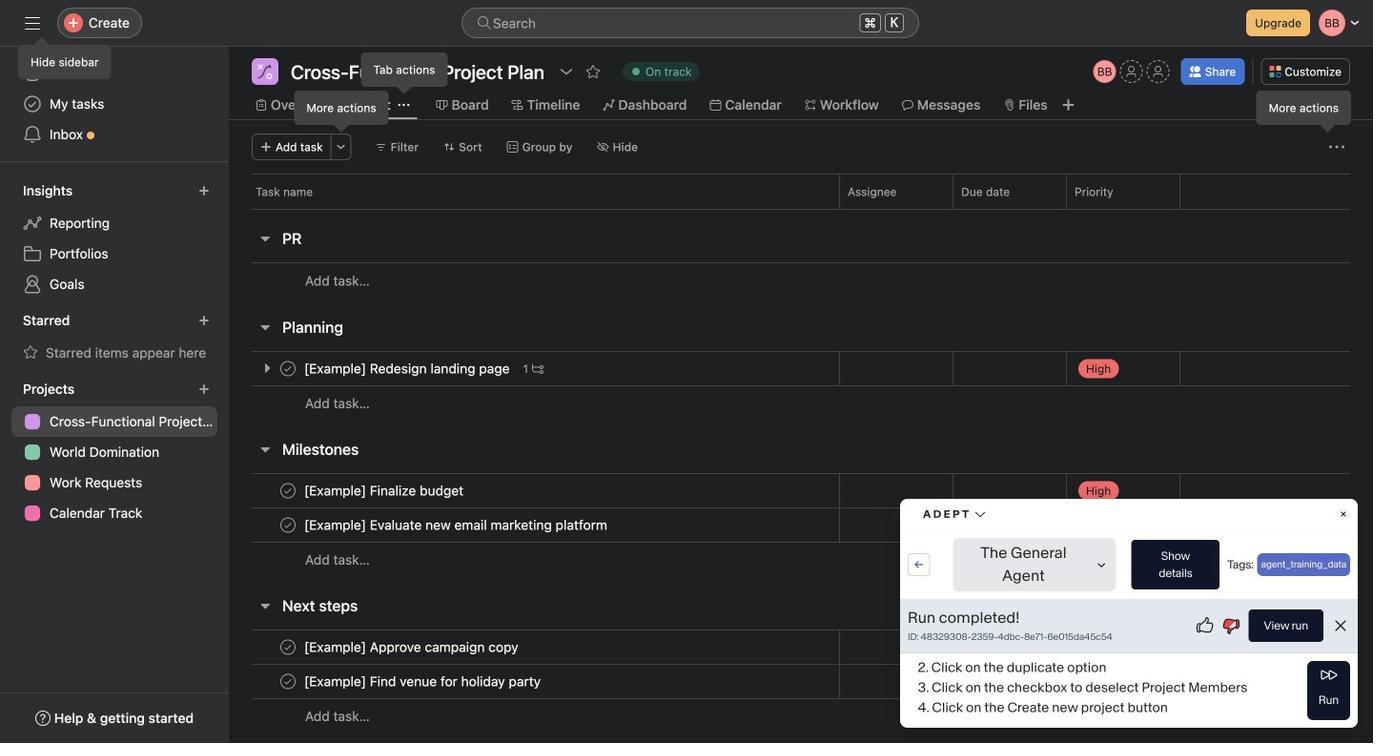 Task type: vqa. For each thing, say whether or not it's contained in the screenshot.
New Question Text Box
no



Task type: locate. For each thing, give the bounding box(es) containing it.
task name text field inside [example] finalize budget cell
[[300, 481, 469, 500]]

1 vertical spatial task name text field
[[300, 672, 547, 691]]

1 vertical spatial collapse task list for this group image
[[258, 320, 273, 335]]

task name text field inside [example] evaluate new email marketing platform cell
[[300, 516, 613, 535]]

mark complete image
[[277, 357, 300, 380], [277, 479, 300, 502], [277, 514, 300, 537], [277, 636, 300, 659]]

tooltip
[[19, 40, 110, 78], [362, 53, 447, 92], [295, 92, 388, 130], [1258, 92, 1351, 130]]

more actions image
[[1330, 139, 1345, 155], [335, 141, 347, 153]]

new project or portfolio image
[[198, 383, 210, 395]]

2 mark complete checkbox from the top
[[277, 479, 300, 502]]

task name text field for header next steps tree grid
[[300, 638, 524, 657]]

expand subtask list for the task [example] redesign landing page image
[[259, 361, 275, 376]]

projects element
[[0, 372, 229, 532]]

[example] approve campaign copy cell
[[229, 630, 839, 665]]

2 mark complete image from the top
[[277, 479, 300, 502]]

2 vertical spatial collapse task list for this group image
[[258, 442, 273, 457]]

0 vertical spatial mark complete checkbox
[[277, 514, 300, 537]]

task name text field inside [example] approve campaign copy cell
[[300, 638, 524, 657]]

1 vertical spatial task name text field
[[300, 481, 469, 500]]

hide sidebar image
[[25, 15, 40, 31]]

4 mark complete image from the top
[[277, 636, 300, 659]]

line_and_symbols image
[[258, 64, 273, 79]]

mark complete image for [example] approve campaign copy cell at the bottom of the page
[[277, 636, 300, 659]]

0 vertical spatial mark complete checkbox
[[277, 357, 300, 380]]

mark complete checkbox inside [example] finalize budget cell
[[277, 479, 300, 502]]

3 collapse task list for this group image from the top
[[258, 442, 273, 457]]

2 collapse task list for this group image from the top
[[258, 320, 273, 335]]

add items to starred image
[[198, 315, 210, 326]]

0 horizontal spatial more actions image
[[335, 141, 347, 153]]

3 mark complete image from the top
[[277, 514, 300, 537]]

3 mark complete checkbox from the top
[[277, 670, 300, 693]]

Search tasks, projects, and more text field
[[462, 8, 919, 38]]

Mark complete checkbox
[[277, 357, 300, 380], [277, 479, 300, 502], [277, 670, 300, 693]]

None text field
[[286, 58, 549, 85]]

None field
[[462, 8, 919, 38]]

0 vertical spatial task name text field
[[300, 516, 613, 535]]

mark complete checkbox inside [example] find venue for holiday party "cell"
[[277, 670, 300, 693]]

1 task name text field from the top
[[300, 359, 516, 378]]

row
[[229, 174, 1374, 209], [252, 208, 1351, 210], [229, 262, 1374, 299], [229, 351, 1374, 386], [229, 385, 1374, 421], [229, 473, 1374, 508], [229, 507, 1374, 543], [229, 542, 1374, 577], [229, 630, 1374, 665], [229, 664, 1374, 699], [229, 698, 1374, 733]]

3 task name text field from the top
[[300, 638, 524, 657]]

2 task name text field from the top
[[300, 672, 547, 691]]

mark complete image inside [example] finalize budget cell
[[277, 479, 300, 502]]

Mark complete checkbox
[[277, 514, 300, 537], [277, 636, 300, 659]]

1 horizontal spatial more actions image
[[1330, 139, 1345, 155]]

mark complete checkbox for task name text field within [example] approve campaign copy cell
[[277, 636, 300, 659]]

mark complete checkbox inside [example] approve campaign copy cell
[[277, 636, 300, 659]]

1 task name text field from the top
[[300, 516, 613, 535]]

collapse task list for this group image
[[258, 598, 273, 613]]

2 mark complete checkbox from the top
[[277, 636, 300, 659]]

1 vertical spatial mark complete checkbox
[[277, 479, 300, 502]]

mark complete image inside [example] approve campaign copy cell
[[277, 636, 300, 659]]

1 collapse task list for this group image from the top
[[258, 231, 273, 246]]

1 vertical spatial mark complete checkbox
[[277, 636, 300, 659]]

task name text field for task name text field within [example] approve campaign copy cell
[[300, 672, 547, 691]]

mark complete image for [example] evaluate new email marketing platform cell
[[277, 514, 300, 537]]

2 vertical spatial mark complete checkbox
[[277, 670, 300, 693]]

mark complete checkbox inside [example] evaluate new email marketing platform cell
[[277, 514, 300, 537]]

1 mark complete checkbox from the top
[[277, 514, 300, 537]]

task name text field for task name text field in [example] finalize budget cell
[[300, 516, 613, 535]]

2 vertical spatial task name text field
[[300, 638, 524, 657]]

[example] find venue for holiday party cell
[[229, 664, 839, 699]]

0 vertical spatial task name text field
[[300, 359, 516, 378]]

mark complete image inside [example] evaluate new email marketing platform cell
[[277, 514, 300, 537]]

task name text field inside [example] find venue for holiday party "cell"
[[300, 672, 547, 691]]

2 task name text field from the top
[[300, 481, 469, 500]]

1 mark complete checkbox from the top
[[277, 357, 300, 380]]

Task name text field
[[300, 516, 613, 535], [300, 672, 547, 691]]

0 vertical spatial collapse task list for this group image
[[258, 231, 273, 246]]

collapse task list for this group image
[[258, 231, 273, 246], [258, 320, 273, 335], [258, 442, 273, 457]]

Task name text field
[[300, 359, 516, 378], [300, 481, 469, 500], [300, 638, 524, 657]]



Task type: describe. For each thing, give the bounding box(es) containing it.
header planning tree grid
[[229, 351, 1374, 421]]

mark complete image for [example] finalize budget cell
[[277, 479, 300, 502]]

manage project members image
[[1094, 60, 1117, 83]]

task name text field inside the [example] redesign landing page cell
[[300, 359, 516, 378]]

new insights image
[[198, 185, 210, 196]]

task name text field for header milestones tree grid
[[300, 481, 469, 500]]

starred element
[[0, 303, 229, 372]]

add to starred image
[[586, 64, 601, 79]]

mark complete checkbox for [example] find venue for holiday party "cell"
[[277, 670, 300, 693]]

header milestones tree grid
[[229, 473, 1374, 577]]

[example] evaluate new email marketing platform cell
[[229, 507, 839, 543]]

1 subtask image
[[532, 363, 544, 374]]

add tab image
[[1061, 97, 1077, 113]]

[example] redesign landing page cell
[[229, 351, 839, 386]]

mark complete checkbox for task name text box inside [example] evaluate new email marketing platform cell
[[277, 514, 300, 537]]

mark complete image
[[277, 670, 300, 693]]

show options image
[[559, 64, 574, 79]]

collapse task list for this group image for header planning 'tree grid'
[[258, 320, 273, 335]]

mark complete checkbox for [example] finalize budget cell
[[277, 479, 300, 502]]

header next steps tree grid
[[229, 630, 1374, 733]]

collapse task list for this group image for header milestones tree grid
[[258, 442, 273, 457]]

tab actions image
[[398, 99, 410, 111]]

insights element
[[0, 174, 229, 303]]

[example] finalize budget cell
[[229, 473, 839, 508]]

global element
[[0, 47, 229, 161]]

1 mark complete image from the top
[[277, 357, 300, 380]]

mark complete checkbox inside the [example] redesign landing page cell
[[277, 357, 300, 380]]



